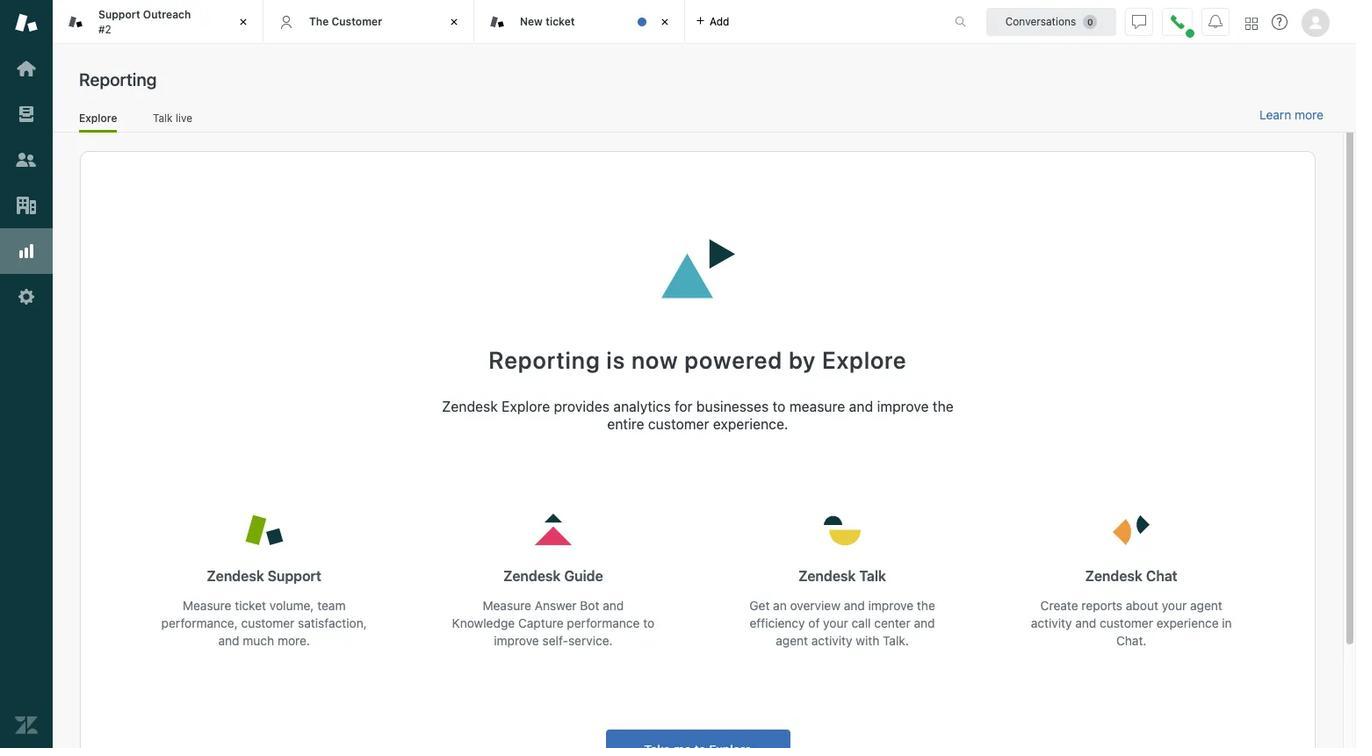 Task type: describe. For each thing, give the bounding box(es) containing it.
measure for zendesk guide
[[483, 599, 532, 613]]

close image
[[656, 13, 674, 31]]

the inside zendesk explore provides analytics for businesses to measure and improve the entire customer experience.
[[933, 399, 954, 415]]

tab containing support outreach
[[53, 0, 264, 44]]

zendesk talk
[[799, 569, 887, 584]]

improve inside zendesk explore provides analytics for businesses to measure and improve the entire customer experience.
[[877, 399, 929, 415]]

zendesk support image
[[15, 11, 38, 34]]

businesses
[[697, 399, 769, 415]]

more
[[1295, 107, 1324, 122]]

reporting is now powered by explore
[[489, 346, 907, 374]]

center
[[874, 616, 911, 631]]

talk live link
[[152, 111, 193, 130]]

views image
[[15, 103, 38, 126]]

measure answer bot and knowledge capture performance to improve self-service.
[[452, 599, 655, 649]]

conversations
[[1006, 14, 1077, 28]]

of
[[809, 616, 820, 631]]

now
[[632, 346, 679, 374]]

the customer tab
[[264, 0, 474, 44]]

zendesk for zendesk talk
[[799, 569, 856, 584]]

your inside create reports about your agent activity and customer experience in chat.
[[1162, 599, 1187, 613]]

close image for tab containing support outreach
[[235, 13, 252, 31]]

agent inside the get an overview and improve the efficiency of your call center and agent activity with talk.
[[776, 634, 808, 649]]

customers image
[[15, 148, 38, 171]]

improve inside measure answer bot and knowledge capture performance to improve self-service.
[[494, 634, 539, 649]]

customer inside measure ticket volume, team performance, customer satisfaction, and much more.
[[241, 616, 295, 631]]

capture
[[518, 616, 564, 631]]

by
[[789, 346, 816, 374]]

1 vertical spatial talk
[[860, 569, 887, 584]]

1 horizontal spatial support
[[268, 569, 322, 584]]

explore inside zendesk explore provides analytics for businesses to measure and improve the entire customer experience.
[[502, 399, 550, 415]]

zendesk for zendesk guide
[[504, 569, 561, 584]]

new
[[520, 15, 543, 28]]

answer
[[535, 599, 577, 613]]

powered
[[685, 346, 783, 374]]

new ticket tab
[[474, 0, 685, 44]]

ticket for new
[[546, 15, 575, 28]]

explore link
[[79, 111, 117, 133]]

ticket for measure
[[235, 599, 266, 613]]

organizations image
[[15, 194, 38, 217]]

guide
[[564, 569, 603, 584]]

efficiency
[[750, 616, 805, 631]]

for
[[675, 399, 693, 415]]

experience
[[1157, 616, 1219, 631]]

call
[[852, 616, 871, 631]]

analytics
[[614, 399, 671, 415]]

is
[[607, 346, 626, 374]]

knowledge
[[452, 616, 515, 631]]

customer inside create reports about your agent activity and customer experience in chat.
[[1100, 616, 1154, 631]]

zendesk for zendesk chat
[[1086, 569, 1143, 584]]

provides
[[554, 399, 610, 415]]

button displays agent's chat status as invisible. image
[[1133, 14, 1147, 29]]

to inside zendesk explore provides analytics for businesses to measure and improve the entire customer experience.
[[773, 399, 786, 415]]

zendesk products image
[[1246, 17, 1258, 29]]

learn more link
[[1260, 107, 1324, 123]]

and inside measure answer bot and knowledge capture performance to improve self-service.
[[603, 599, 624, 613]]

activity inside the get an overview and improve the efficiency of your call center and agent activity with talk.
[[812, 634, 853, 649]]

with
[[856, 634, 880, 649]]

create
[[1041, 599, 1079, 613]]

tabs tab list
[[53, 0, 937, 44]]

learn
[[1260, 107, 1292, 122]]

in
[[1223, 616, 1232, 631]]

learn more
[[1260, 107, 1324, 122]]

0 horizontal spatial talk
[[153, 111, 173, 124]]

reporting for reporting is now powered by explore
[[489, 346, 601, 374]]

admin image
[[15, 286, 38, 308]]

add button
[[685, 0, 740, 43]]



Task type: vqa. For each thing, say whether or not it's contained in the screenshot.
call at the bottom right of page
yes



Task type: locate. For each thing, give the bounding box(es) containing it.
to inside measure answer bot and knowledge capture performance to improve self-service.
[[643, 616, 655, 631]]

explore
[[79, 111, 117, 124], [822, 346, 907, 374], [502, 399, 550, 415]]

experience.
[[713, 416, 789, 432]]

1 horizontal spatial close image
[[445, 13, 463, 31]]

0 horizontal spatial agent
[[776, 634, 808, 649]]

customer
[[648, 416, 710, 432], [241, 616, 295, 631], [1100, 616, 1154, 631]]

#2
[[98, 22, 111, 36]]

0 horizontal spatial close image
[[235, 13, 252, 31]]

measure
[[183, 599, 232, 613], [483, 599, 532, 613]]

and up call
[[844, 599, 865, 613]]

conversations button
[[987, 7, 1117, 36]]

zendesk inside zendesk explore provides analytics for businesses to measure and improve the entire customer experience.
[[442, 399, 498, 415]]

0 vertical spatial your
[[1162, 599, 1187, 613]]

close image
[[235, 13, 252, 31], [445, 13, 463, 31]]

talk up call
[[860, 569, 887, 584]]

measure ticket volume, team performance, customer satisfaction, and much more.
[[161, 599, 367, 649]]

1 horizontal spatial explore
[[502, 399, 550, 415]]

1 horizontal spatial activity
[[1031, 616, 1072, 631]]

ticket inside tab
[[546, 15, 575, 28]]

1 vertical spatial your
[[823, 616, 848, 631]]

1 vertical spatial activity
[[812, 634, 853, 649]]

chat.
[[1117, 634, 1147, 649]]

1 horizontal spatial talk
[[860, 569, 887, 584]]

2 horizontal spatial explore
[[822, 346, 907, 374]]

0 vertical spatial agent
[[1191, 599, 1223, 613]]

1 horizontal spatial to
[[773, 399, 786, 415]]

improve up center
[[869, 599, 914, 613]]

ticket
[[546, 15, 575, 28], [235, 599, 266, 613]]

volume,
[[270, 599, 314, 613]]

1 horizontal spatial ticket
[[546, 15, 575, 28]]

support inside the 'support outreach #2'
[[98, 8, 140, 21]]

measure up performance,
[[183, 599, 232, 613]]

live
[[176, 111, 192, 124]]

0 vertical spatial activity
[[1031, 616, 1072, 631]]

reporting image
[[15, 240, 38, 263]]

agent
[[1191, 599, 1223, 613], [776, 634, 808, 649]]

reporting for reporting
[[79, 69, 157, 90]]

your up the 'experience'
[[1162, 599, 1187, 613]]

the inside the get an overview and improve the efficiency of your call center and agent activity with talk.
[[917, 599, 936, 613]]

0 vertical spatial reporting
[[79, 69, 157, 90]]

improve right measure
[[877, 399, 929, 415]]

measure inside measure answer bot and knowledge capture performance to improve self-service.
[[483, 599, 532, 613]]

0 horizontal spatial explore
[[79, 111, 117, 124]]

zendesk guide
[[504, 569, 603, 584]]

close image left the
[[235, 13, 252, 31]]

talk left live
[[153, 111, 173, 124]]

create reports about your agent activity and customer experience in chat.
[[1031, 599, 1232, 649]]

get an overview and improve the efficiency of your call center and agent activity with talk.
[[750, 599, 936, 649]]

the
[[933, 399, 954, 415], [917, 599, 936, 613]]

2 measure from the left
[[483, 599, 532, 613]]

bot
[[580, 599, 600, 613]]

reporting up explore link
[[79, 69, 157, 90]]

0 horizontal spatial your
[[823, 616, 848, 631]]

0 horizontal spatial measure
[[183, 599, 232, 613]]

1 vertical spatial agent
[[776, 634, 808, 649]]

1 horizontal spatial reporting
[[489, 346, 601, 374]]

0 vertical spatial support
[[98, 8, 140, 21]]

agent inside create reports about your agent activity and customer experience in chat.
[[1191, 599, 1223, 613]]

and inside zendesk explore provides analytics for businesses to measure and improve the entire customer experience.
[[849, 399, 874, 415]]

team
[[317, 599, 346, 613]]

self-
[[543, 634, 569, 649]]

1 vertical spatial support
[[268, 569, 322, 584]]

close image inside the customer tab
[[445, 13, 463, 31]]

zendesk image
[[15, 714, 38, 737]]

customer up "much" at bottom
[[241, 616, 295, 631]]

0 horizontal spatial to
[[643, 616, 655, 631]]

get started image
[[15, 57, 38, 80]]

ticket down zendesk support
[[235, 599, 266, 613]]

your
[[1162, 599, 1187, 613], [823, 616, 848, 631]]

ticket inside measure ticket volume, team performance, customer satisfaction, and much more.
[[235, 599, 266, 613]]

1 vertical spatial ticket
[[235, 599, 266, 613]]

support
[[98, 8, 140, 21], [268, 569, 322, 584]]

1 vertical spatial explore
[[822, 346, 907, 374]]

close image left new
[[445, 13, 463, 31]]

0 horizontal spatial ticket
[[235, 599, 266, 613]]

and
[[849, 399, 874, 415], [603, 599, 624, 613], [844, 599, 865, 613], [914, 616, 935, 631], [1076, 616, 1097, 631], [218, 634, 239, 649]]

zendesk explore provides analytics for businesses to measure and improve the entire customer experience.
[[442, 399, 954, 432]]

chat
[[1147, 569, 1178, 584]]

0 vertical spatial explore
[[79, 111, 117, 124]]

2 vertical spatial explore
[[502, 399, 550, 415]]

outreach
[[143, 8, 191, 21]]

zendesk chat
[[1086, 569, 1178, 584]]

0 horizontal spatial reporting
[[79, 69, 157, 90]]

overview
[[790, 599, 841, 613]]

reporting up provides
[[489, 346, 601, 374]]

2 vertical spatial improve
[[494, 634, 539, 649]]

to right performance at left bottom
[[643, 616, 655, 631]]

service.
[[568, 634, 613, 649]]

to
[[773, 399, 786, 415], [643, 616, 655, 631]]

ticket right new
[[546, 15, 575, 28]]

improve down "capture"
[[494, 634, 539, 649]]

activity
[[1031, 616, 1072, 631], [812, 634, 853, 649]]

1 vertical spatial improve
[[869, 599, 914, 613]]

about
[[1126, 599, 1159, 613]]

main element
[[0, 0, 53, 749]]

agent up the 'experience'
[[1191, 599, 1223, 613]]

zendesk
[[442, 399, 498, 415], [207, 569, 264, 584], [504, 569, 561, 584], [799, 569, 856, 584], [1086, 569, 1143, 584]]

your right the of
[[823, 616, 848, 631]]

and inside create reports about your agent activity and customer experience in chat.
[[1076, 616, 1097, 631]]

satisfaction,
[[298, 616, 367, 631]]

0 vertical spatial the
[[933, 399, 954, 415]]

measure up knowledge
[[483, 599, 532, 613]]

entire
[[607, 416, 645, 432]]

reports
[[1082, 599, 1123, 613]]

and left "much" at bottom
[[218, 634, 239, 649]]

measure for zendesk support
[[183, 599, 232, 613]]

activity inside create reports about your agent activity and customer experience in chat.
[[1031, 616, 1072, 631]]

0 vertical spatial talk
[[153, 111, 173, 124]]

your inside the get an overview and improve the efficiency of your call center and agent activity with talk.
[[823, 616, 848, 631]]

and inside measure ticket volume, team performance, customer satisfaction, and much more.
[[218, 634, 239, 649]]

and down reports
[[1076, 616, 1097, 631]]

and right center
[[914, 616, 935, 631]]

2 close image from the left
[[445, 13, 463, 31]]

activity down the of
[[812, 634, 853, 649]]

0 horizontal spatial activity
[[812, 634, 853, 649]]

1 vertical spatial to
[[643, 616, 655, 631]]

activity down create
[[1031, 616, 1072, 631]]

customer up chat.
[[1100, 616, 1154, 631]]

1 vertical spatial the
[[917, 599, 936, 613]]

performance,
[[161, 616, 238, 631]]

talk.
[[883, 634, 909, 649]]

talk live
[[153, 111, 192, 124]]

get
[[750, 599, 770, 613]]

the
[[309, 15, 329, 28]]

2 horizontal spatial customer
[[1100, 616, 1154, 631]]

talk
[[153, 111, 173, 124], [860, 569, 887, 584]]

close image inside tab
[[235, 13, 252, 31]]

improve inside the get an overview and improve the efficiency of your call center and agent activity with talk.
[[869, 599, 914, 613]]

add
[[710, 14, 730, 28]]

reporting
[[79, 69, 157, 90], [489, 346, 601, 374]]

explore right views icon
[[79, 111, 117, 124]]

notifications image
[[1209, 14, 1223, 29]]

more.
[[278, 634, 310, 649]]

the customer
[[309, 15, 382, 28]]

1 vertical spatial reporting
[[489, 346, 601, 374]]

explore left provides
[[502, 399, 550, 415]]

0 horizontal spatial customer
[[241, 616, 295, 631]]

customer inside zendesk explore provides analytics for businesses to measure and improve the entire customer experience.
[[648, 416, 710, 432]]

0 vertical spatial to
[[773, 399, 786, 415]]

zendesk for zendesk support
[[207, 569, 264, 584]]

support outreach #2
[[98, 8, 191, 36]]

0 vertical spatial improve
[[877, 399, 929, 415]]

0 horizontal spatial support
[[98, 8, 140, 21]]

tab
[[53, 0, 264, 44]]

0 vertical spatial ticket
[[546, 15, 575, 28]]

close image for the customer tab
[[445, 13, 463, 31]]

measure inside measure ticket volume, team performance, customer satisfaction, and much more.
[[183, 599, 232, 613]]

to up the experience.
[[773, 399, 786, 415]]

1 measure from the left
[[183, 599, 232, 613]]

support up volume,
[[268, 569, 322, 584]]

get help image
[[1272, 14, 1288, 30]]

new ticket
[[520, 15, 575, 28]]

support up "#2"
[[98, 8, 140, 21]]

measure
[[790, 399, 846, 415]]

agent down efficiency on the right of the page
[[776, 634, 808, 649]]

1 close image from the left
[[235, 13, 252, 31]]

and up performance at left bottom
[[603, 599, 624, 613]]

1 horizontal spatial agent
[[1191, 599, 1223, 613]]

much
[[243, 634, 274, 649]]

an
[[773, 599, 787, 613]]

1 horizontal spatial customer
[[648, 416, 710, 432]]

1 horizontal spatial your
[[1162, 599, 1187, 613]]

performance
[[567, 616, 640, 631]]

zendesk support
[[207, 569, 322, 584]]

zendesk for zendesk explore provides analytics for businesses to measure and improve the entire customer experience.
[[442, 399, 498, 415]]

and right measure
[[849, 399, 874, 415]]

customer down for
[[648, 416, 710, 432]]

improve
[[877, 399, 929, 415], [869, 599, 914, 613], [494, 634, 539, 649]]

1 horizontal spatial measure
[[483, 599, 532, 613]]

explore right by
[[822, 346, 907, 374]]

customer
[[332, 15, 382, 28]]



